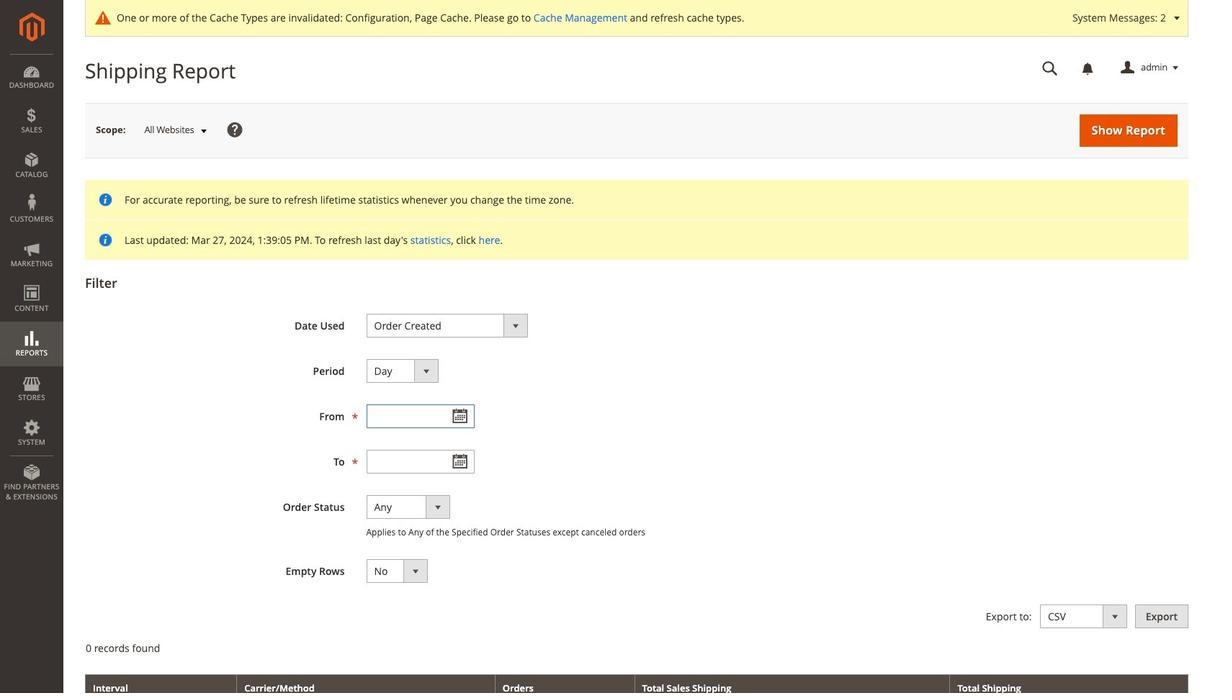 Task type: locate. For each thing, give the bounding box(es) containing it.
None text field
[[366, 405, 474, 429]]

menu bar
[[0, 54, 63, 509]]

None text field
[[1032, 55, 1068, 81], [366, 450, 474, 474], [1032, 55, 1068, 81], [366, 450, 474, 474]]



Task type: describe. For each thing, give the bounding box(es) containing it.
magento admin panel image
[[19, 12, 44, 42]]



Task type: vqa. For each thing, say whether or not it's contained in the screenshot.
menu bar
yes



